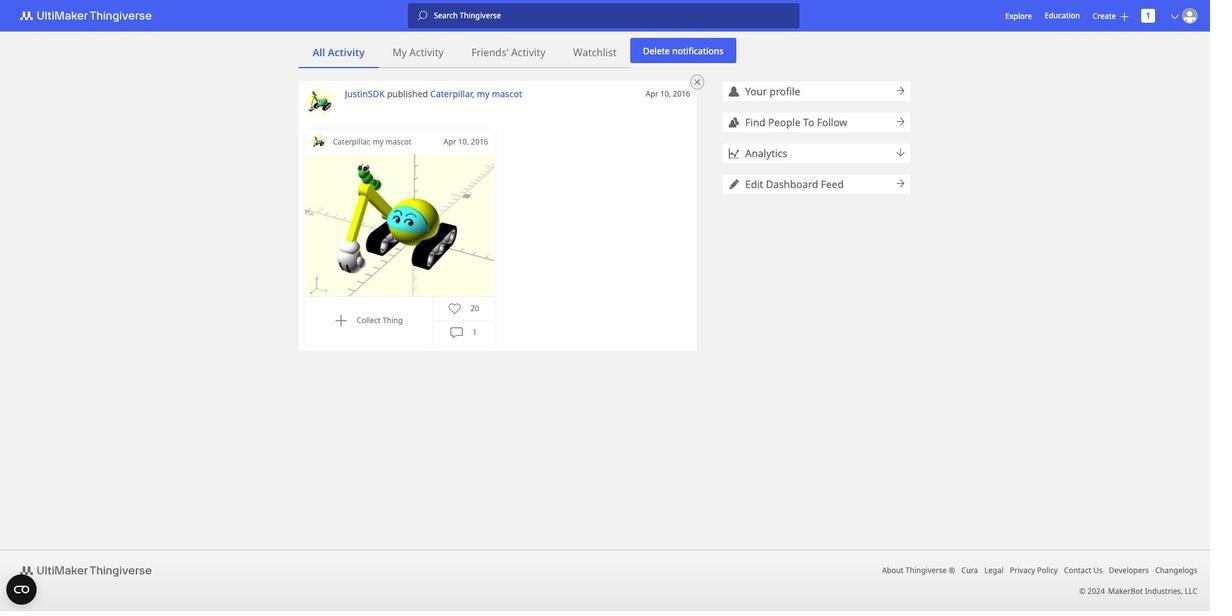 Task type: vqa. For each thing, say whether or not it's contained in the screenshot.
right 784
no



Task type: describe. For each thing, give the bounding box(es) containing it.
education
[[1045, 10, 1080, 21]]

makerbot industries, llc link
[[1108, 586, 1198, 597]]

legal
[[985, 565, 1004, 576]]

developers
[[1109, 565, 1149, 576]]

watchlist button
[[559, 38, 631, 68]]

your profile
[[745, 84, 800, 98]]

policy
[[1037, 565, 1058, 576]]

rightarrowicon image for profile
[[897, 87, 905, 95]]

20
[[471, 303, 479, 314]]

follow
[[817, 115, 847, 129]]

privacy policy link
[[1010, 565, 1058, 576]]

thing card image
[[305, 154, 495, 296]]

thing
[[383, 315, 403, 326]]

activity for all activity
[[328, 45, 365, 59]]

caterpillar, my mascot
[[333, 136, 412, 147]]

delete notifications button
[[631, 38, 736, 63]]

education link
[[1045, 9, 1080, 23]]

collect thing
[[357, 315, 403, 326]]

rightarrowicon image for dashboard
[[897, 179, 905, 188]]

changelogs
[[1155, 565, 1198, 576]]

1 vertical spatial avatar image
[[305, 87, 335, 117]]

© 2024 makerbot industries, llc
[[1080, 586, 1198, 597]]

open widget image
[[6, 575, 37, 605]]

rightarrowicon image for people
[[897, 117, 905, 126]]

activity for my activity
[[410, 45, 444, 59]]

explore
[[1005, 10, 1032, 21]]

0 horizontal spatial apr
[[444, 136, 456, 147]]

0 vertical spatial mascot
[[492, 88, 522, 100]]

friends' activity button
[[458, 38, 559, 68]]

friends' activity
[[471, 45, 546, 59]]

1 vertical spatial 2016
[[471, 136, 488, 147]]

activity for friends' activity
[[511, 45, 546, 59]]

0 vertical spatial apr 10, 2016
[[646, 88, 690, 99]]

find people to follow
[[745, 115, 847, 129]]

0 vertical spatial 1 link
[[1141, 9, 1155, 23]]

makerbot logo image
[[13, 8, 167, 23]]

people
[[768, 115, 801, 129]]

collect
[[357, 315, 381, 326]]

create button
[[1093, 10, 1129, 21]]

developers link
[[1109, 565, 1149, 576]]

justinsdk
[[345, 88, 385, 100]]

0 vertical spatial apr
[[646, 88, 658, 99]]

2 vertical spatial avatar image
[[311, 135, 327, 150]]

0 vertical spatial avatar image
[[1182, 8, 1198, 23]]

to
[[803, 115, 814, 129]]

published
[[387, 88, 428, 100]]

0 vertical spatial 1
[[1146, 10, 1151, 21]]

industries,
[[1145, 586, 1183, 597]]

1 vertical spatial caterpillar,
[[333, 136, 371, 147]]

llc
[[1185, 586, 1198, 597]]

legal link
[[985, 565, 1004, 576]]

1 vertical spatial 1 link
[[451, 327, 477, 339]]

1 horizontal spatial caterpillar,
[[430, 88, 475, 100]]

profile
[[770, 84, 800, 98]]

about
[[882, 565, 904, 576]]

0 vertical spatial 2016
[[673, 88, 690, 99]]

justinsdk published caterpillar, my mascot
[[345, 88, 522, 100]]

search control image
[[417, 11, 428, 21]]

all activity button
[[299, 38, 379, 68]]

us
[[1094, 565, 1103, 576]]

all activity
[[313, 45, 365, 59]]

create
[[1093, 10, 1116, 21]]



Task type: locate. For each thing, give the bounding box(es) containing it.
1 link
[[1141, 9, 1155, 23], [451, 327, 477, 339]]

edit dashboard feed link
[[722, 174, 912, 195]]

1 vertical spatial 1
[[473, 327, 477, 338]]

1 horizontal spatial apr
[[646, 88, 658, 99]]

rightarrowicon image inside your profile link
[[897, 87, 905, 95]]

activity right my
[[410, 45, 444, 59]]

my
[[393, 45, 407, 59]]

0 horizontal spatial 10,
[[458, 136, 469, 147]]

activity right the all on the left top
[[328, 45, 365, 59]]

my
[[477, 88, 490, 100], [373, 136, 384, 147]]

mascot down friends' activity button
[[492, 88, 522, 100]]

explore button
[[1005, 10, 1032, 21]]

add to collection image
[[335, 315, 347, 327]]

collect thing link
[[335, 315, 403, 327]]

0 horizontal spatial 2016
[[471, 136, 488, 147]]

privacy
[[1010, 565, 1035, 576]]

0 horizontal spatial 1
[[473, 327, 477, 338]]

1 vertical spatial 10,
[[458, 136, 469, 147]]

plusicon image
[[1121, 12, 1129, 21]]

makerbot
[[1108, 586, 1143, 597]]

contact
[[1064, 565, 1092, 576]]

xicongrayicon image
[[694, 79, 701, 85]]

apr
[[646, 88, 658, 99], [444, 136, 456, 147]]

activity
[[328, 45, 365, 59], [410, 45, 444, 59], [511, 45, 546, 59]]

changelogs link
[[1155, 565, 1198, 576]]

logo image
[[13, 563, 167, 579]]

all
[[313, 45, 325, 59]]

1 vertical spatial my
[[373, 136, 384, 147]]

0 horizontal spatial 1 link
[[451, 327, 477, 339]]

find
[[745, 115, 766, 129]]

delete notifications
[[643, 45, 724, 57]]

my activity button
[[379, 38, 458, 68]]

rightarrowicon image inside edit dashboard feed link
[[897, 179, 905, 188]]

apr down delete
[[646, 88, 658, 99]]

mascot
[[492, 88, 522, 100], [386, 136, 412, 147]]

like image
[[448, 302, 461, 315]]

1 horizontal spatial my
[[477, 88, 490, 100]]

rightarrowicon image inside the find people to follow link
[[897, 117, 905, 126]]

about thingiverse ® link
[[882, 565, 955, 576]]

10,
[[660, 88, 671, 99], [458, 136, 469, 147]]

notifications
[[672, 45, 724, 57]]

0 vertical spatial my
[[477, 88, 490, 100]]

edit dashboard feed
[[745, 177, 844, 191]]

1 link right 'plusicon'
[[1141, 9, 1155, 23]]

your profile link
[[722, 81, 912, 102]]

caterpillar, my mascot link
[[430, 88, 522, 100]]

Search Thingiverse text field
[[428, 11, 800, 21]]

2016 down caterpillar, my mascot link
[[471, 136, 488, 147]]

apr 10, 2016 down delete
[[646, 88, 690, 99]]

1 horizontal spatial 2016
[[673, 88, 690, 99]]

1
[[1146, 10, 1151, 21], [473, 327, 477, 338]]

1 horizontal spatial activity
[[410, 45, 444, 59]]

©
[[1080, 586, 1086, 597]]

1 horizontal spatial 1
[[1146, 10, 1151, 21]]

20 link
[[448, 302, 479, 315]]

apr down justinsdk published caterpillar, my mascot
[[444, 136, 456, 147]]

my down justinsdk link
[[373, 136, 384, 147]]

2 activity from the left
[[410, 45, 444, 59]]

1 vertical spatial apr 10, 2016
[[444, 136, 488, 147]]

rightarrowicon image inside analytics link
[[897, 149, 905, 156]]

activity inside button
[[511, 45, 546, 59]]

1 vertical spatial mascot
[[386, 136, 412, 147]]

your
[[745, 84, 767, 98]]

watchlist
[[573, 45, 617, 59]]

activity right friends' in the left of the page
[[511, 45, 546, 59]]

10, down caterpillar, my mascot link
[[458, 136, 469, 147]]

1 link down 20 link
[[451, 327, 477, 339]]

about thingiverse ® cura legal privacy policy contact us developers changelogs
[[882, 565, 1198, 576]]

caterpillar, right published
[[430, 88, 475, 100]]

0 vertical spatial 10,
[[660, 88, 671, 99]]

analytics
[[745, 146, 787, 160]]

2016
[[673, 88, 690, 99], [471, 136, 488, 147]]

2024
[[1088, 586, 1105, 597]]

1 right 'plusicon'
[[1146, 10, 1151, 21]]

cura link
[[962, 565, 978, 576]]

edit
[[745, 177, 763, 191]]

0 horizontal spatial caterpillar,
[[333, 136, 371, 147]]

dashboard
[[766, 177, 818, 191]]

10, down delete
[[660, 88, 671, 99]]

0 horizontal spatial activity
[[328, 45, 365, 59]]

find people to follow link
[[722, 112, 912, 133]]

0 horizontal spatial apr 10, 2016
[[444, 136, 488, 147]]

1 vertical spatial apr
[[444, 136, 456, 147]]

1 activity from the left
[[328, 45, 365, 59]]

contact us link
[[1064, 565, 1103, 576]]

analytics link
[[722, 143, 912, 164]]

thingiverse
[[906, 565, 947, 576]]

®
[[949, 565, 955, 576]]

0 horizontal spatial my
[[373, 136, 384, 147]]

3 activity from the left
[[511, 45, 546, 59]]

caterpillar, down justinsdk
[[333, 136, 371, 147]]

justinsdk link
[[345, 88, 385, 100]]

apr 10, 2016
[[646, 88, 690, 99], [444, 136, 488, 147]]

2 horizontal spatial activity
[[511, 45, 546, 59]]

1 horizontal spatial apr 10, 2016
[[646, 88, 690, 99]]

feed
[[821, 177, 844, 191]]

apr 10, 2016 down caterpillar, my mascot link
[[444, 136, 488, 147]]

2016 down delete notifications at the top right
[[673, 88, 690, 99]]

my activity
[[393, 45, 444, 59]]

caterpillar,
[[430, 88, 475, 100], [333, 136, 371, 147]]

1 right comment image
[[473, 327, 477, 338]]

rightarrowicon image
[[897, 87, 905, 95], [897, 117, 905, 126], [897, 149, 905, 156], [897, 179, 905, 188]]

cura
[[962, 565, 978, 576]]

my down friends' in the left of the page
[[477, 88, 490, 100]]

avatar image
[[1182, 8, 1198, 23], [305, 87, 335, 117], [311, 135, 327, 150]]

1 horizontal spatial 1 link
[[1141, 9, 1155, 23]]

mascot down published
[[386, 136, 412, 147]]

comment image
[[451, 327, 463, 339]]

1 horizontal spatial mascot
[[492, 88, 522, 100]]

0 horizontal spatial mascot
[[386, 136, 412, 147]]

friends'
[[471, 45, 509, 59]]

delete
[[643, 45, 670, 57]]

1 horizontal spatial 10,
[[660, 88, 671, 99]]

0 vertical spatial caterpillar,
[[430, 88, 475, 100]]



